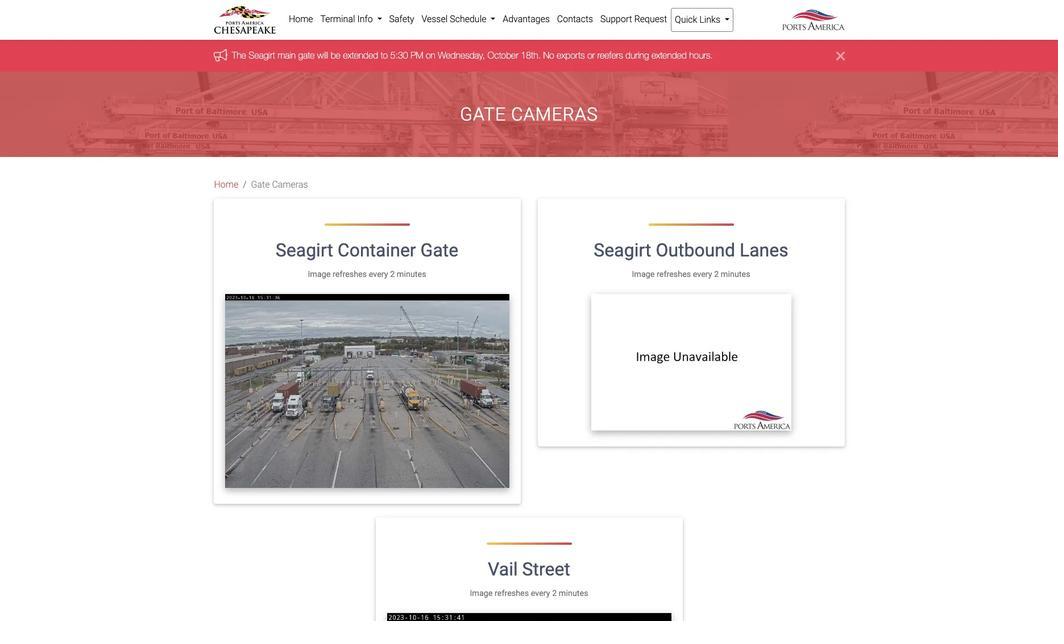 Task type: vqa. For each thing, say whether or not it's contained in the screenshot.
topmost 'Cameras'
yes



Task type: describe. For each thing, give the bounding box(es) containing it.
request
[[635, 14, 667, 24]]

vail street
[[488, 559, 570, 580]]

image refreshes every 2 minutes for street
[[470, 588, 588, 598]]

2 for outbound
[[714, 269, 719, 279]]

vessel schedule
[[422, 14, 489, 24]]

vessel schedule link
[[418, 8, 499, 31]]

2 for street
[[552, 588, 557, 598]]

the
[[232, 50, 246, 61]]

close image
[[836, 49, 845, 63]]

1 vertical spatial gate cameras
[[251, 179, 308, 190]]

on
[[426, 50, 435, 61]]

pm
[[410, 50, 423, 61]]

home for left home link
[[214, 179, 238, 190]]

minutes for gate
[[397, 269, 426, 279]]

the seagirt main gate will be extended to 5:30 pm on wednesday, october 18th.  no exports or reefers during extended hours. link
[[232, 50, 713, 61]]

contacts
[[557, 14, 593, 24]]

container
[[338, 240, 416, 261]]

seagirt container gate
[[276, 240, 458, 261]]

image for outbound
[[632, 269, 655, 279]]

will
[[317, 50, 328, 61]]

1 horizontal spatial home link
[[285, 8, 317, 31]]

main
[[277, 50, 296, 61]]

5:30
[[390, 50, 408, 61]]

quick
[[675, 14, 697, 25]]

or
[[587, 50, 595, 61]]

bullhorn image
[[214, 49, 232, 61]]

every for container
[[369, 269, 388, 279]]

terminal
[[320, 14, 355, 24]]

lanes
[[740, 240, 789, 261]]

no
[[543, 50, 554, 61]]

exports
[[557, 50, 585, 61]]

seagirt outbound lanes
[[594, 240, 789, 261]]

outbound
[[656, 240, 735, 261]]

image refreshes every 2 minutes for outbound
[[632, 269, 750, 279]]

to
[[381, 50, 388, 61]]

schedule
[[450, 14, 487, 24]]

every for outbound
[[693, 269, 712, 279]]

info
[[357, 14, 373, 24]]

gate
[[298, 50, 314, 61]]

live image image for container
[[225, 294, 509, 488]]

quick links link
[[671, 8, 734, 32]]

safety
[[389, 14, 414, 24]]

0 vertical spatial gate
[[460, 104, 506, 125]]

refreshes for outbound
[[657, 269, 691, 279]]

support request
[[601, 14, 667, 24]]

october
[[487, 50, 518, 61]]



Task type: locate. For each thing, give the bounding box(es) containing it.
home for right home link
[[289, 14, 313, 24]]

2 down outbound
[[714, 269, 719, 279]]

minutes
[[397, 269, 426, 279], [721, 269, 750, 279], [559, 588, 588, 598]]

image refreshes every 2 minutes down seagirt outbound lanes
[[632, 269, 750, 279]]

0 vertical spatial gate cameras
[[460, 104, 598, 125]]

terminal info link
[[317, 8, 386, 31]]

0 horizontal spatial image
[[308, 269, 331, 279]]

1 horizontal spatial gate cameras
[[460, 104, 598, 125]]

2 down container
[[390, 269, 395, 279]]

image down vail
[[470, 588, 493, 598]]

image for street
[[470, 588, 493, 598]]

every down the street
[[531, 588, 550, 598]]

2 horizontal spatial minutes
[[721, 269, 750, 279]]

live image image
[[225, 294, 509, 488], [591, 294, 791, 431], [387, 613, 671, 621]]

vail
[[488, 559, 518, 580]]

2 extended from the left
[[651, 50, 687, 61]]

0 vertical spatial home link
[[285, 8, 317, 31]]

home link
[[285, 8, 317, 31], [214, 178, 238, 192]]

the seagirt main gate will be extended to 5:30 pm on wednesday, october 18th.  no exports or reefers during extended hours.
[[232, 50, 713, 61]]

2 horizontal spatial every
[[693, 269, 712, 279]]

street
[[522, 559, 570, 580]]

quick links
[[675, 14, 723, 25]]

live image image for street
[[387, 613, 671, 621]]

0 horizontal spatial 2
[[390, 269, 395, 279]]

2 vertical spatial gate
[[421, 240, 458, 261]]

0 horizontal spatial every
[[369, 269, 388, 279]]

image
[[308, 269, 331, 279], [632, 269, 655, 279], [470, 588, 493, 598]]

1 horizontal spatial 2
[[552, 588, 557, 598]]

1 vertical spatial cameras
[[272, 179, 308, 190]]

refreshes down seagirt outbound lanes
[[657, 269, 691, 279]]

contacts link
[[554, 8, 597, 31]]

1 horizontal spatial image
[[470, 588, 493, 598]]

2 horizontal spatial seagirt
[[594, 240, 651, 261]]

every down outbound
[[693, 269, 712, 279]]

refreshes for street
[[495, 588, 529, 598]]

1 horizontal spatial gate
[[421, 240, 458, 261]]

image refreshes every 2 minutes down vail street
[[470, 588, 588, 598]]

home
[[289, 14, 313, 24], [214, 179, 238, 190]]

2 horizontal spatial 2
[[714, 269, 719, 279]]

0 vertical spatial cameras
[[511, 104, 598, 125]]

1 extended from the left
[[343, 50, 378, 61]]

1 horizontal spatial every
[[531, 588, 550, 598]]

live image image for outbound
[[591, 294, 791, 431]]

1 horizontal spatial home
[[289, 14, 313, 24]]

1 horizontal spatial seagirt
[[276, 240, 333, 261]]

gate cameras
[[460, 104, 598, 125], [251, 179, 308, 190]]

hours.
[[689, 50, 713, 61]]

seagirt for seagirt container gate
[[276, 240, 333, 261]]

gate
[[460, 104, 506, 125], [251, 179, 270, 190], [421, 240, 458, 261]]

minutes down container
[[397, 269, 426, 279]]

extended left the to
[[343, 50, 378, 61]]

2 down the street
[[552, 588, 557, 598]]

every
[[369, 269, 388, 279], [693, 269, 712, 279], [531, 588, 550, 598]]

0 horizontal spatial home
[[214, 179, 238, 190]]

0 vertical spatial home
[[289, 14, 313, 24]]

advantages
[[503, 14, 550, 24]]

during
[[625, 50, 649, 61]]

image down seagirt container gate
[[308, 269, 331, 279]]

be
[[331, 50, 340, 61]]

1 horizontal spatial minutes
[[559, 588, 588, 598]]

1 vertical spatial gate
[[251, 179, 270, 190]]

0 horizontal spatial minutes
[[397, 269, 426, 279]]

2 horizontal spatial image
[[632, 269, 655, 279]]

image refreshes every 2 minutes
[[308, 269, 426, 279], [632, 269, 750, 279], [470, 588, 588, 598]]

support
[[601, 14, 632, 24]]

image refreshes every 2 minutes down seagirt container gate
[[308, 269, 426, 279]]

image for container
[[308, 269, 331, 279]]

refreshes down vail
[[495, 588, 529, 598]]

vessel
[[422, 14, 448, 24]]

image refreshes every 2 minutes for container
[[308, 269, 426, 279]]

0 horizontal spatial gate cameras
[[251, 179, 308, 190]]

0 horizontal spatial seagirt
[[248, 50, 275, 61]]

refreshes
[[333, 269, 367, 279], [657, 269, 691, 279], [495, 588, 529, 598]]

1 horizontal spatial cameras
[[511, 104, 598, 125]]

1 horizontal spatial refreshes
[[495, 588, 529, 598]]

refreshes down seagirt container gate
[[333, 269, 367, 279]]

1 horizontal spatial extended
[[651, 50, 687, 61]]

0 horizontal spatial home link
[[214, 178, 238, 192]]

0 horizontal spatial gate
[[251, 179, 270, 190]]

seagirt
[[248, 50, 275, 61], [276, 240, 333, 261], [594, 240, 651, 261]]

2 horizontal spatial image refreshes every 2 minutes
[[632, 269, 750, 279]]

18th.
[[521, 50, 541, 61]]

cameras
[[511, 104, 598, 125], [272, 179, 308, 190]]

seagirt for seagirt outbound lanes
[[594, 240, 651, 261]]

every down container
[[369, 269, 388, 279]]

minutes down the street
[[559, 588, 588, 598]]

1 horizontal spatial image refreshes every 2 minutes
[[470, 588, 588, 598]]

extended
[[343, 50, 378, 61], [651, 50, 687, 61]]

0 horizontal spatial cameras
[[272, 179, 308, 190]]

every for street
[[531, 588, 550, 598]]

2
[[390, 269, 395, 279], [714, 269, 719, 279], [552, 588, 557, 598]]

extended right during
[[651, 50, 687, 61]]

0 horizontal spatial extended
[[343, 50, 378, 61]]

2 horizontal spatial refreshes
[[657, 269, 691, 279]]

terminal info
[[320, 14, 375, 24]]

minutes down lanes
[[721, 269, 750, 279]]

seagirt inside alert
[[248, 50, 275, 61]]

wednesday,
[[438, 50, 485, 61]]

2 horizontal spatial gate
[[460, 104, 506, 125]]

2 for container
[[390, 269, 395, 279]]

1 vertical spatial home link
[[214, 178, 238, 192]]

0 horizontal spatial refreshes
[[333, 269, 367, 279]]

home inside home link
[[289, 14, 313, 24]]

refreshes for container
[[333, 269, 367, 279]]

links
[[700, 14, 721, 25]]

advantages link
[[499, 8, 554, 31]]

0 horizontal spatial image refreshes every 2 minutes
[[308, 269, 426, 279]]

reefers
[[597, 50, 623, 61]]

1 vertical spatial home
[[214, 179, 238, 190]]

the seagirt main gate will be extended to 5:30 pm on wednesday, october 18th.  no exports or reefers during extended hours. alert
[[0, 40, 1058, 72]]

image down seagirt outbound lanes
[[632, 269, 655, 279]]

minutes for lanes
[[721, 269, 750, 279]]

safety link
[[386, 8, 418, 31]]

support request link
[[597, 8, 671, 31]]



